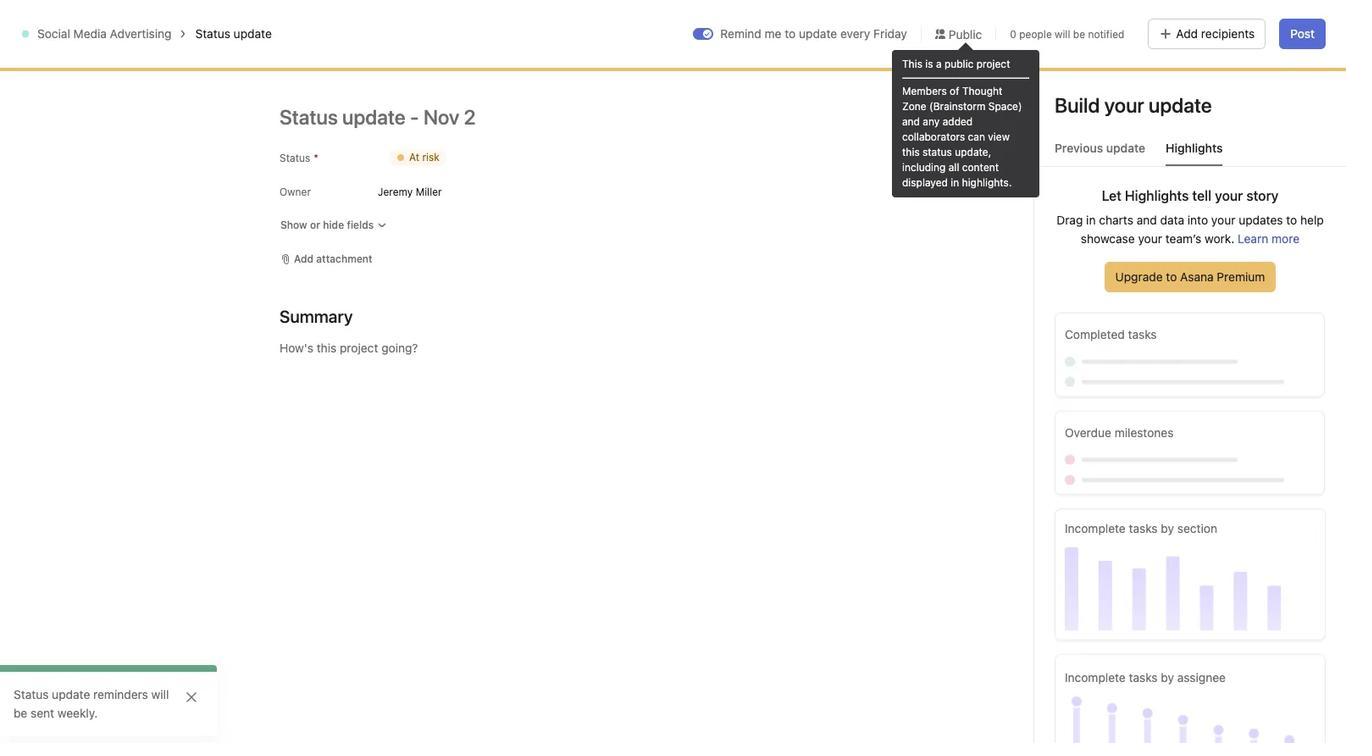 Task type: locate. For each thing, give the bounding box(es) containing it.
minutes down showcase
[[1088, 263, 1126, 275]]

remind me to update every friday
[[721, 26, 907, 41]]

public
[[945, 58, 974, 70]]

jeremy
[[378, 185, 413, 198], [1079, 246, 1120, 260], [1051, 397, 1092, 412], [1051, 552, 1092, 566]]

jeremy up you
[[1051, 397, 1092, 412]]

show inside "show or hide fields" dropdown button
[[280, 219, 307, 231]]

jm
[[1101, 65, 1115, 78], [1054, 486, 1068, 499]]

add attachment button
[[273, 247, 380, 271]]

1 horizontal spatial to
[[1166, 269, 1177, 284]]

2 vertical spatial jeremy miller link
[[1051, 552, 1126, 566]]

you joined 13 minutes ago
[[1051, 441, 1123, 474]]

1 horizontal spatial jm
[[1101, 65, 1115, 78]]

status update reminders will be sent weekly.
[[14, 687, 169, 720]]

at
[[409, 151, 419, 164]]

remind me to update every friday switch
[[693, 28, 714, 40]]

update inside status update - nov 2 jeremy miller 2 minutes ago
[[1095, 377, 1139, 392]]

minutes down nov
[[1142, 399, 1180, 412]]

2 inside the jeremy miller 2 minutes ago
[[1079, 263, 1085, 275]]

1 horizontal spatial be
[[1073, 28, 1085, 40]]

will right "people"
[[1055, 28, 1070, 40]]

None text field
[[71, 48, 267, 79]]

1 vertical spatial your
[[1138, 231, 1162, 246]]

add down or
[[294, 252, 314, 265]]

- inside status update - nov 2 jeremy miller 2 minutes ago
[[1142, 377, 1148, 392]]

0 horizontal spatial to
[[785, 26, 796, 41]]

0 vertical spatial add
[[1176, 26, 1198, 41]]

highlights
[[1166, 141, 1223, 155], [1125, 188, 1189, 203]]

1 vertical spatial be
[[14, 706, 27, 720]]

can
[[968, 130, 985, 143]]

status inside status update - nov 2 jeremy miller 2 minutes ago
[[1051, 377, 1091, 392]]

show left or
[[280, 219, 307, 231]]

you
[[1051, 441, 1074, 457]]

more
[[1272, 231, 1300, 246]]

risk
[[422, 151, 440, 164]]

0 horizontal spatial be
[[14, 706, 27, 720]]

0 vertical spatial and
[[902, 115, 920, 128]]

jeremy inside the jeremy miller 2 minutes ago
[[1079, 246, 1120, 260]]

jm down 'you joined 13 minutes ago'
[[1054, 486, 1068, 499]]

1 vertical spatial upgrade
[[1116, 269, 1163, 284]]

your story
[[1215, 188, 1279, 203]]

status up you
[[1051, 377, 1091, 392]]

1 vertical spatial -
[[1142, 377, 1148, 392]]

status update - nov 2 jeremy miller 2 minutes ago
[[1051, 377, 1200, 412]]

1 vertical spatial add
[[294, 252, 314, 265]]

0 horizontal spatial 2
[[1079, 263, 1085, 275]]

let
[[1102, 188, 1122, 203]]

jeremy miller link for project created
[[1051, 552, 1126, 566]]

0 vertical spatial 2
[[1079, 263, 1085, 275]]

add
[[1176, 26, 1198, 41], [294, 252, 314, 265]]

update inside status update reminders will be sent weekly.
[[52, 687, 90, 702]]

show inside show examples button
[[364, 155, 391, 168]]

1 vertical spatial and
[[1137, 213, 1157, 227]]

miller inside the jeremy miller 2 minutes ago
[[1123, 246, 1154, 260]]

tab list
[[1035, 139, 1346, 167]]

into
[[1188, 213, 1208, 227]]

miller
[[416, 185, 442, 198], [1123, 246, 1154, 260], [1095, 397, 1126, 412], [1095, 552, 1126, 566]]

team's
[[1166, 231, 1202, 246]]

toolbar
[[181, 278, 832, 309]]

0 vertical spatial to
[[785, 26, 796, 41]]

in inside members of thought zone (brainstorm space) and any added collaborators can view this status update, including all content displayed in highlights.
[[951, 176, 959, 189]]

show left "at"
[[364, 155, 391, 168]]

1 vertical spatial 13
[[1133, 553, 1144, 566]]

in
[[951, 176, 959, 189], [1086, 213, 1096, 227]]

social
[[37, 26, 70, 41]]

upgrade left post
[[1241, 14, 1283, 26]]

2 down status update - nov 2 button
[[1133, 399, 1139, 412]]

is
[[925, 58, 933, 70]]

highlights inside 'tab list'
[[1166, 141, 1223, 155]]

1 horizontal spatial show
[[364, 155, 391, 168]]

jeremy miller link down charts
[[1079, 246, 1154, 260]]

Section title text field
[[280, 305, 353, 329]]

-
[[1136, 186, 1143, 202], [1142, 377, 1148, 392]]

to left asana
[[1166, 269, 1177, 284]]

0 vertical spatial upgrade
[[1241, 14, 1283, 26]]

status up 'sent'
[[14, 687, 49, 702]]

jeremy inside project created jeremy miller 13 minutes ago
[[1051, 552, 1092, 566]]

project created jeremy miller 13 minutes ago
[[1051, 531, 1205, 566]]

data
[[1160, 213, 1185, 227]]

2 vertical spatial to
[[1166, 269, 1177, 284]]

1 vertical spatial will
[[151, 687, 169, 702]]

in right drag
[[1086, 213, 1096, 227]]

miller inside status update - nov 2 jeremy miller 2 minutes ago
[[1095, 397, 1126, 412]]

status inside "element"
[[1045, 186, 1085, 202]]

and inside drag in charts and data into your updates to help showcase your team's work.
[[1137, 213, 1157, 227]]

and inside members of thought zone (brainstorm space) and any added collaborators can view this status update, including all content displayed in highlights.
[[902, 115, 920, 128]]

jeremy miller 2 minutes ago
[[1079, 246, 1154, 275]]

friday
[[874, 26, 907, 41]]

1 vertical spatial jeremy miller link
[[1051, 397, 1126, 412]]

of
[[950, 85, 960, 97]]

ago
[[1128, 263, 1146, 275], [1182, 399, 1200, 412], [1105, 462, 1123, 474], [1187, 553, 1205, 566]]

to inside button
[[1166, 269, 1177, 284]]

highlights up data
[[1125, 188, 1189, 203]]

add recipients button
[[1148, 19, 1266, 49]]

- left nov 2
[[1136, 186, 1143, 202]]

0 vertical spatial jm
[[1101, 65, 1115, 78]]

1 horizontal spatial your
[[1212, 213, 1236, 227]]

jeremy down the project created
[[1051, 552, 1092, 566]]

will
[[1055, 28, 1070, 40], [151, 687, 169, 702]]

update for status update - nov 2
[[1089, 186, 1133, 202]]

social media advertising
[[37, 26, 172, 41]]

learn
[[1238, 231, 1269, 246]]

status inside status update reminders will be sent weekly.
[[14, 687, 49, 702]]

13 down you
[[1051, 462, 1062, 474]]

minutes inside 'you joined 13 minutes ago'
[[1065, 462, 1103, 474]]

upgrade inside "button"
[[1241, 14, 1283, 26]]

update for status update - nov 2 jeremy miller 2 minutes ago
[[1095, 377, 1139, 392]]

0 vertical spatial -
[[1136, 186, 1143, 202]]

1 vertical spatial in
[[1086, 213, 1096, 227]]

- inside latest status update "element"
[[1136, 186, 1143, 202]]

and
[[902, 115, 920, 128], [1137, 213, 1157, 227]]

post button
[[1280, 19, 1326, 49]]

remove from starred image
[[299, 57, 313, 70]]

1 vertical spatial to
[[1286, 213, 1297, 227]]

2 vertical spatial 2
[[1133, 399, 1139, 412]]

jeremy miller link down status update - nov 2 button
[[1051, 397, 1126, 412]]

upgrade
[[1241, 14, 1283, 26], [1116, 269, 1163, 284]]

sent
[[31, 706, 54, 720]]

jm button
[[1098, 62, 1118, 82]]

to right me
[[785, 26, 796, 41]]

1 horizontal spatial upgrade
[[1241, 14, 1283, 26]]

Project description title text field
[[178, 144, 336, 180]]

- left nov
[[1142, 377, 1148, 392]]

0 horizontal spatial will
[[151, 687, 169, 702]]

jeremy miller link down the project created
[[1051, 552, 1126, 566]]

in down all
[[951, 176, 959, 189]]

upgrade down showcase
[[1116, 269, 1163, 284]]

0 vertical spatial highlights
[[1166, 141, 1223, 155]]

minutes down the project created
[[1147, 553, 1185, 566]]

jeremy miller link inside latest status update "element"
[[1079, 246, 1154, 260]]

2 down showcase
[[1079, 263, 1085, 275]]

previous update
[[1055, 141, 1146, 155]]

to
[[785, 26, 796, 41], [1286, 213, 1297, 227], [1166, 269, 1177, 284]]

upgrade for upgrade to asana premium
[[1116, 269, 1163, 284]]

0 horizontal spatial show
[[280, 219, 307, 231]]

jm inside button
[[1101, 65, 1115, 78]]

miller inside project created jeremy miller 13 minutes ago
[[1095, 552, 1126, 566]]

and left data
[[1137, 213, 1157, 227]]

0 vertical spatial show
[[364, 155, 391, 168]]

your up work.
[[1212, 213, 1236, 227]]

2
[[1079, 263, 1085, 275], [1180, 377, 1188, 392], [1133, 399, 1139, 412]]

remind
[[721, 26, 762, 41]]

show for show or hide fields
[[280, 219, 307, 231]]

1 vertical spatial jm
[[1054, 486, 1068, 499]]

your
[[1212, 213, 1236, 227], [1138, 231, 1162, 246]]

in inside drag in charts and data into your updates to help showcase your team's work.
[[1086, 213, 1096, 227]]

jm down notified
[[1101, 65, 1115, 78]]

any
[[923, 115, 940, 128]]

0 horizontal spatial and
[[902, 115, 920, 128]]

miller down charts
[[1123, 246, 1154, 260]]

minutes inside project created jeremy miller 13 minutes ago
[[1147, 553, 1185, 566]]

tooltip containing this is a public project
[[892, 45, 1040, 197]]

0 vertical spatial will
[[1055, 28, 1070, 40]]

add for add recipients
[[1176, 26, 1198, 41]]

13 down the project created
[[1133, 553, 1144, 566]]

updates
[[1239, 213, 1283, 227]]

13
[[1051, 462, 1062, 474], [1133, 553, 1144, 566]]

update inside 'tab list'
[[1106, 141, 1146, 155]]

0 vertical spatial 13
[[1051, 462, 1062, 474]]

add inside button
[[1176, 26, 1198, 41]]

drag
[[1057, 213, 1083, 227]]

1 vertical spatial show
[[280, 219, 307, 231]]

status left *
[[280, 152, 310, 164]]

share button
[[1176, 60, 1232, 84]]

1 horizontal spatial and
[[1137, 213, 1157, 227]]

and down zone
[[902, 115, 920, 128]]

be left 'sent'
[[14, 706, 27, 720]]

highlights up let highlights tell your story
[[1166, 141, 1223, 155]]

will left "close" image
[[151, 687, 169, 702]]

0 horizontal spatial add
[[294, 252, 314, 265]]

miller down status update - nov 2 button
[[1095, 397, 1126, 412]]

status update - nov 2 button
[[1051, 376, 1200, 393]]

minutes
[[1088, 263, 1126, 275], [1142, 399, 1180, 412], [1065, 462, 1103, 474], [1147, 553, 1185, 566]]

your down data
[[1138, 231, 1162, 246]]

status up drag
[[1045, 186, 1085, 202]]

show
[[364, 155, 391, 168], [280, 219, 307, 231]]

0 vertical spatial jeremy miller link
[[1079, 246, 1154, 260]]

be
[[1073, 28, 1085, 40], [14, 706, 27, 720]]

0 vertical spatial in
[[951, 176, 959, 189]]

add left recipients
[[1176, 26, 1198, 41]]

- for nov 2
[[1136, 186, 1143, 202]]

1 horizontal spatial add
[[1176, 26, 1198, 41]]

show examples
[[364, 155, 440, 168]]

jeremy down charts
[[1079, 246, 1120, 260]]

collaborators
[[902, 130, 965, 143]]

upgrade inside button
[[1116, 269, 1163, 284]]

people
[[1019, 28, 1052, 40]]

public
[[949, 27, 982, 41]]

0 horizontal spatial upgrade
[[1116, 269, 1163, 284]]

at risk button
[[378, 142, 457, 173]]

will inside status update reminders will be sent weekly.
[[151, 687, 169, 702]]

2 horizontal spatial to
[[1286, 213, 1297, 227]]

miller down the project created
[[1095, 552, 1126, 566]]

update inside "element"
[[1089, 186, 1133, 202]]

every
[[840, 26, 870, 41]]

to up more
[[1286, 213, 1297, 227]]

ago inside 'you joined 13 minutes ago'
[[1105, 462, 1123, 474]]

0 horizontal spatial 13
[[1051, 462, 1062, 474]]

tooltip
[[892, 45, 1040, 197]]

your update
[[1105, 93, 1212, 117]]

miller down examples
[[416, 185, 442, 198]]

reminders
[[93, 687, 148, 702]]

add inside popup button
[[294, 252, 314, 265]]

2 horizontal spatial 2
[[1180, 377, 1188, 392]]

1 horizontal spatial 13
[[1133, 553, 1144, 566]]

jeremy miller link for status
[[1051, 397, 1126, 412]]

1 horizontal spatial in
[[1086, 213, 1096, 227]]

minutes down you joined 'button'
[[1065, 462, 1103, 474]]

be inside status update reminders will be sent weekly.
[[14, 706, 27, 720]]

2 right nov
[[1180, 377, 1188, 392]]

build
[[1055, 93, 1100, 117]]

be left notified
[[1073, 28, 1085, 40]]

0 horizontal spatial in
[[951, 176, 959, 189]]

status right advertising
[[195, 26, 230, 41]]



Task type: describe. For each thing, give the bounding box(es) containing it.
(brainstorm
[[930, 100, 986, 113]]

nov
[[1152, 377, 1177, 392]]

tab list containing previous update
[[1035, 139, 1346, 167]]

you joined button
[[1051, 441, 1123, 458]]

update for status update reminders will be sent weekly.
[[52, 687, 90, 702]]

previous
[[1055, 141, 1103, 155]]

learn more
[[1238, 231, 1300, 246]]

ago inside project created jeremy miller 13 minutes ago
[[1187, 553, 1205, 566]]

premium
[[1217, 269, 1265, 284]]

status for status update
[[195, 26, 230, 41]]

charts
[[1099, 213, 1134, 227]]

status update
[[195, 26, 272, 41]]

update for previous update
[[1106, 141, 1146, 155]]

project created
[[1051, 531, 1147, 546]]

add attachment
[[294, 252, 372, 265]]

Title of update text field
[[280, 98, 788, 136]]

nov 2
[[1146, 186, 1182, 202]]

jeremy miller
[[378, 185, 442, 198]]

upgrade button
[[1234, 8, 1290, 32]]

view
[[988, 130, 1010, 143]]

members
[[902, 85, 947, 97]]

show examples button
[[340, 150, 448, 174]]

help
[[1301, 213, 1324, 227]]

to inside drag in charts and data into your updates to help showcase your team's work.
[[1286, 213, 1297, 227]]

project
[[977, 58, 1010, 70]]

latest status update element
[[1030, 164, 1325, 291]]

content
[[962, 161, 999, 174]]

status for status update - nov 2
[[1045, 186, 1085, 202]]

0 people will be notified
[[1010, 28, 1125, 40]]

status
[[923, 146, 952, 158]]

build your update
[[1055, 93, 1212, 117]]

owner
[[280, 186, 311, 198]]

ago inside the jeremy miller 2 minutes ago
[[1128, 263, 1146, 275]]

0 vertical spatial your
[[1212, 213, 1236, 227]]

status for status update reminders will be sent weekly.
[[14, 687, 49, 702]]

recipients
[[1201, 26, 1255, 41]]

status for status update - nov 2 jeremy miller 2 minutes ago
[[1051, 377, 1091, 392]]

including
[[902, 161, 946, 174]]

showcase
[[1081, 231, 1135, 246]]

status update - nov 2
[[1045, 186, 1182, 202]]

- for nov
[[1142, 377, 1148, 392]]

list image
[[31, 62, 51, 82]]

show for show examples
[[364, 155, 391, 168]]

summary
[[1045, 214, 1101, 229]]

1 horizontal spatial will
[[1055, 28, 1070, 40]]

0 horizontal spatial jm
[[1054, 486, 1068, 499]]

space)
[[989, 100, 1022, 113]]

thought
[[962, 85, 1003, 97]]

close image
[[185, 691, 198, 704]]

jeremy inside status update - nov 2 jeremy miller 2 minutes ago
[[1051, 397, 1092, 412]]

work.
[[1205, 231, 1235, 246]]

0 vertical spatial be
[[1073, 28, 1085, 40]]

1 horizontal spatial 2
[[1133, 399, 1139, 412]]

attachment
[[316, 252, 372, 265]]

let highlights tell your story
[[1102, 188, 1279, 203]]

show or hide fields
[[280, 219, 374, 231]]

1 vertical spatial 2
[[1180, 377, 1188, 392]]

members of thought zone (brainstorm space) and any added collaborators can view this status update, including all content displayed in highlights.
[[902, 85, 1022, 189]]

0 horizontal spatial your
[[1138, 231, 1162, 246]]

on track
[[1030, 129, 1095, 148]]

post
[[1291, 26, 1315, 41]]

upgrade for upgrade
[[1241, 14, 1283, 26]]

highlights.
[[962, 176, 1012, 189]]

displayed
[[902, 176, 948, 189]]

jeremy down show examples button
[[378, 185, 413, 198]]

0
[[1010, 28, 1017, 40]]

learn more link
[[1238, 231, 1300, 246]]

social media advertising link
[[37, 26, 172, 41]]

upgrade to asana premium
[[1116, 269, 1265, 284]]

added
[[943, 115, 973, 128]]

status *
[[280, 152, 319, 164]]

ago inside status update - nov 2 jeremy miller 2 minutes ago
[[1182, 399, 1200, 412]]

tell
[[1193, 188, 1212, 203]]

project roles
[[188, 345, 283, 364]]

this is a public project
[[902, 58, 1010, 70]]

13 inside 'you joined 13 minutes ago'
[[1051, 462, 1062, 474]]

zone
[[902, 100, 927, 113]]

add recipients
[[1176, 26, 1255, 41]]

13 inside project created jeremy miller 13 minutes ago
[[1133, 553, 1144, 566]]

weekly.
[[57, 706, 98, 720]]

fields
[[347, 219, 374, 231]]

asana
[[1180, 269, 1214, 284]]

media
[[73, 26, 107, 41]]

examples
[[394, 155, 440, 168]]

this
[[902, 58, 923, 70]]

joined
[[1077, 441, 1116, 457]]

upgrade to asana premium button
[[1105, 262, 1276, 292]]

hide
[[323, 219, 344, 231]]

a
[[936, 58, 942, 70]]

minutes inside the jeremy miller 2 minutes ago
[[1088, 263, 1126, 275]]

or
[[310, 219, 320, 231]]

update,
[[955, 146, 992, 158]]

this
[[902, 146, 920, 158]]

minutes inside status update - nov 2 jeremy miller 2 minutes ago
[[1142, 399, 1180, 412]]

notified
[[1088, 28, 1125, 40]]

drag in charts and data into your updates to help showcase your team's work.
[[1057, 213, 1324, 246]]

*
[[314, 152, 319, 164]]

me
[[765, 26, 782, 41]]

1 vertical spatial highlights
[[1125, 188, 1189, 203]]

status for status *
[[280, 152, 310, 164]]

add for add attachment
[[294, 252, 314, 265]]

update for status update
[[234, 26, 272, 41]]



Task type: vqa. For each thing, say whether or not it's contained in the screenshot.
(BRAINSTORM
yes



